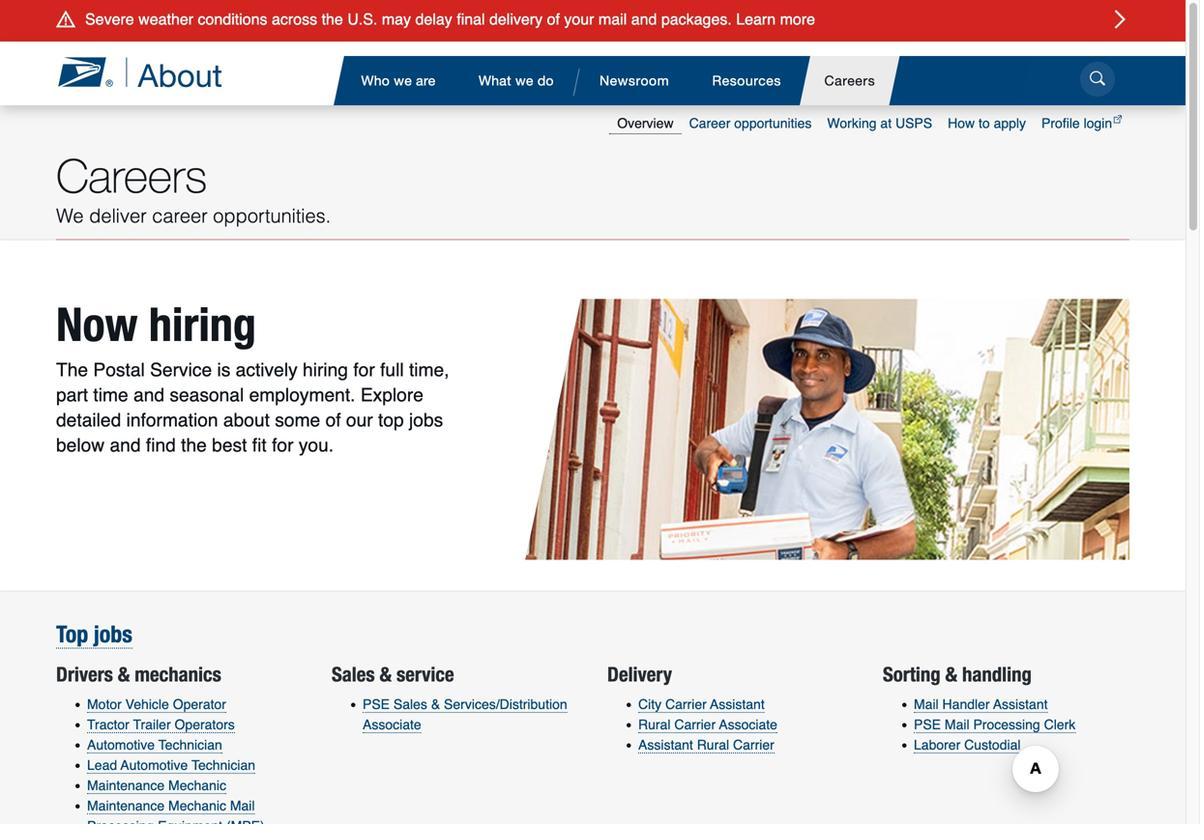 Task type: describe. For each thing, give the bounding box(es) containing it.
handling
[[962, 663, 1032, 687]]

0 horizontal spatial for
[[272, 435, 293, 457]]

the inside now hiring the postal service is actively hiring for full time, part time and seasonal employment. explore detailed information about some of our top jobs below and find the best fit for you.
[[181, 435, 207, 457]]

who we are
[[361, 73, 436, 88]]

working
[[827, 115, 877, 131]]

0 vertical spatial automotive
[[87, 738, 155, 754]]

toggle search form image
[[1090, 71, 1105, 88]]

1 horizontal spatial rural
[[697, 738, 729, 754]]

careers we deliver career opportunities.
[[56, 148, 331, 227]]

sales & service
[[332, 663, 454, 687]]

do
[[538, 73, 554, 88]]

processing inside motor vehicle operator tractor trailer operators automotive technician lead automotive technician maintenance mechanic maintenance mechanic mail processing equipment (mpe)
[[87, 819, 154, 825]]

is
[[217, 359, 230, 381]]

0 horizontal spatial rural
[[638, 718, 671, 733]]

services/distribution
[[444, 697, 567, 713]]

assistant for delivery
[[710, 697, 765, 713]]

1 vertical spatial carrier
[[674, 718, 716, 733]]

explore
[[361, 385, 424, 406]]

weather
[[138, 10, 193, 28]]

city
[[638, 697, 662, 713]]

how
[[948, 115, 975, 131]]

trailer
[[133, 718, 171, 733]]

are
[[416, 73, 436, 88]]

service
[[150, 359, 212, 381]]

severe
[[85, 10, 134, 28]]

usps about website nameplate image
[[56, 56, 221, 88]]

working at usps
[[827, 115, 932, 131]]

overview
[[617, 115, 674, 131]]

careers link
[[800, 56, 900, 105]]

we
[[56, 205, 84, 227]]

newsroom link
[[575, 56, 694, 105]]

detailed
[[56, 410, 121, 431]]

lead automotive technician link
[[87, 758, 255, 775]]

city carrier assistant link
[[638, 697, 765, 714]]

across
[[272, 10, 317, 28]]

more
[[780, 10, 815, 28]]

opportunities
[[734, 115, 812, 131]]

find
[[146, 435, 176, 457]]

maintenance mechanic link
[[87, 779, 226, 795]]

who
[[361, 73, 390, 88]]

assistant for sorting & handling
[[993, 697, 1048, 713]]

part
[[56, 385, 88, 406]]

time
[[93, 385, 128, 406]]

about
[[223, 410, 270, 431]]

pse inside "mail handler assistant pse mail processing clerk laborer custodial"
[[914, 718, 941, 733]]

mail handler assistant link
[[914, 697, 1048, 714]]

rural carrier associate link
[[638, 718, 777, 734]]

newsroom
[[599, 73, 669, 88]]

below
[[56, 435, 105, 457]]

usps
[[895, 115, 932, 131]]

tractor trailer operators link
[[87, 718, 235, 734]]

employment.
[[249, 385, 355, 406]]

delivery
[[489, 10, 543, 28]]

0 horizontal spatial jobs
[[94, 621, 132, 648]]

how to apply link
[[940, 105, 1034, 134]]

what we do link
[[454, 56, 578, 105]]

operator
[[173, 697, 226, 713]]

mail handler assistant pse mail processing clerk laborer custodial
[[914, 697, 1076, 754]]

motor vehicle operator tractor trailer operators automotive technician lead automotive technician maintenance mechanic maintenance mechanic mail processing equipment (mpe)
[[87, 697, 265, 825]]

(mpe)
[[226, 819, 265, 825]]

1 vertical spatial automotive
[[121, 758, 188, 774]]

top jobs link
[[56, 621, 132, 649]]

motor
[[87, 697, 122, 713]]

mail
[[599, 10, 627, 28]]

at
[[880, 115, 892, 131]]

& for sorting
[[945, 663, 957, 687]]

0 horizontal spatial sales
[[332, 663, 375, 687]]

delay
[[415, 10, 452, 28]]

information
[[126, 410, 218, 431]]

1 vertical spatial mail
[[945, 718, 970, 733]]

1 horizontal spatial for
[[353, 359, 375, 381]]

and for weather
[[631, 10, 657, 28]]

1 vertical spatial hiring
[[303, 359, 348, 381]]

now
[[56, 297, 138, 352]]

sales inside pse sales & services/distribution associate
[[393, 697, 427, 713]]

0 vertical spatial of
[[547, 10, 560, 28]]

what
[[479, 73, 511, 88]]

0 vertical spatial the
[[322, 10, 343, 28]]

assistant rural carrier link
[[638, 738, 774, 754]]

best
[[212, 435, 247, 457]]

career
[[689, 115, 730, 131]]

resources link
[[688, 56, 806, 105]]

time,
[[409, 359, 449, 381]]

learn
[[736, 10, 776, 28]]

clerk
[[1044, 718, 1076, 733]]

pse sales & services/distribution associate link
[[363, 697, 567, 734]]

top jobs
[[56, 621, 132, 648]]

you.
[[299, 435, 334, 457]]



Task type: locate. For each thing, give the bounding box(es) containing it.
0 horizontal spatial pse
[[363, 697, 390, 713]]

tractor
[[87, 718, 129, 733]]

service
[[396, 663, 454, 687]]

0 vertical spatial jobs
[[409, 410, 443, 431]]

2 associate from the left
[[719, 718, 777, 733]]

1 vertical spatial pse
[[914, 718, 941, 733]]

delivery
[[607, 663, 672, 687]]

pse up laborer
[[914, 718, 941, 733]]

1 vertical spatial for
[[272, 435, 293, 457]]

career opportunities
[[689, 115, 812, 131]]

and left the find
[[110, 435, 141, 457]]

assistant down city
[[638, 738, 693, 754]]

of inside now hiring the postal service is actively hiring for full time, part time and seasonal employment. explore detailed information about some of our top jobs below and find the best fit for you.
[[325, 410, 341, 431]]

1 horizontal spatial careers
[[824, 73, 875, 88]]

2 maintenance from the top
[[87, 799, 165, 814]]

resources
[[712, 73, 781, 88]]

sorting
[[883, 663, 941, 687]]

how to apply
[[948, 115, 1026, 131]]

0 horizontal spatial careers
[[56, 148, 207, 202]]

top
[[378, 410, 404, 431]]

overview link
[[609, 105, 681, 134]]

1 horizontal spatial pse
[[914, 718, 941, 733]]

lead
[[87, 758, 117, 774]]

2 vertical spatial and
[[110, 435, 141, 457]]

1 vertical spatial the
[[181, 435, 207, 457]]

and right mail
[[631, 10, 657, 28]]

top
[[56, 621, 88, 648]]

jobs inside now hiring the postal service is actively hiring for full time, part time and seasonal employment. explore detailed information about some of our top jobs below and find the best fit for you.
[[409, 410, 443, 431]]

hiring
[[149, 297, 256, 352], [303, 359, 348, 381]]

sales left service on the left bottom of page
[[332, 663, 375, 687]]

& down service on the left bottom of page
[[431, 697, 440, 713]]

0 vertical spatial pse
[[363, 697, 390, 713]]

of left our
[[325, 410, 341, 431]]

1 vertical spatial sales
[[393, 697, 427, 713]]

we left are
[[394, 73, 412, 88]]

assistant up pse mail processing clerk link
[[993, 697, 1048, 713]]

0 horizontal spatial the
[[181, 435, 207, 457]]

0 horizontal spatial associate
[[363, 718, 421, 733]]

& up motor
[[118, 663, 130, 687]]

what we do
[[479, 73, 554, 88]]

1 horizontal spatial sales
[[393, 697, 427, 713]]

1 horizontal spatial hiring
[[303, 359, 348, 381]]

& inside pse sales & services/distribution associate
[[431, 697, 440, 713]]

severe weather conditions across the u.s. may delay final delivery of your mail and packages. learn more link
[[85, 4, 1111, 35]]

2 mechanic from the top
[[168, 799, 226, 814]]

we for what
[[515, 73, 534, 88]]

0 horizontal spatial mail
[[230, 799, 255, 814]]

technician
[[158, 738, 222, 754], [192, 758, 255, 774]]

mechanic down the lead automotive technician link
[[168, 779, 226, 794]]

0 vertical spatial sales
[[332, 663, 375, 687]]

mail up (mpe)
[[230, 799, 255, 814]]

now hiring the postal service is actively hiring for full time, part time and seasonal employment. explore detailed information about some of our top jobs below and find the best fit for you.
[[56, 297, 449, 457]]

of
[[547, 10, 560, 28], [325, 410, 341, 431]]

& up handler at the right bottom
[[945, 663, 957, 687]]

processing inside "mail handler assistant pse mail processing clerk laborer custodial"
[[973, 718, 1040, 733]]

0 vertical spatial for
[[353, 359, 375, 381]]

we for who
[[394, 73, 412, 88]]

1 horizontal spatial associate
[[719, 718, 777, 733]]

0 vertical spatial and
[[631, 10, 657, 28]]

0 vertical spatial mail
[[914, 697, 939, 713]]

sorting & handling
[[883, 663, 1032, 687]]

login
[[1084, 115, 1112, 131]]

city carrier assistant rural carrier associate assistant rural carrier
[[638, 697, 777, 754]]

may
[[382, 10, 411, 28]]

severe weather conditions across the u.s. may delay final delivery of your mail and packages. learn more
[[85, 10, 815, 28]]

1 vertical spatial of
[[325, 410, 341, 431]]

postal
[[93, 359, 145, 381]]

1 maintenance from the top
[[87, 779, 165, 794]]

associate
[[363, 718, 421, 733], [719, 718, 777, 733]]

associate inside city carrier assistant rural carrier associate assistant rural carrier
[[719, 718, 777, 733]]

careers up working
[[824, 73, 875, 88]]

actively
[[236, 359, 298, 381]]

some
[[275, 410, 320, 431]]

2 horizontal spatial mail
[[945, 718, 970, 733]]

careers for careers
[[824, 73, 875, 88]]

final
[[457, 10, 485, 28]]

0 vertical spatial maintenance
[[87, 779, 165, 794]]

careers
[[824, 73, 875, 88], [56, 148, 207, 202]]

rural down rural carrier associate link
[[697, 738, 729, 754]]

0 horizontal spatial assistant
[[638, 738, 693, 754]]

hiring up is
[[149, 297, 256, 352]]

mail down handler at the right bottom
[[945, 718, 970, 733]]

1 horizontal spatial mail
[[914, 697, 939, 713]]

1 vertical spatial technician
[[192, 758, 255, 774]]

1 horizontal spatial assistant
[[710, 697, 765, 713]]

handler
[[942, 697, 990, 713]]

we left do
[[515, 73, 534, 88]]

mail
[[914, 697, 939, 713], [945, 718, 970, 733], [230, 799, 255, 814]]

1 vertical spatial mechanic
[[168, 799, 226, 814]]

0 horizontal spatial we
[[394, 73, 412, 88]]

drivers & mechanics
[[56, 663, 221, 687]]

seasonal
[[170, 385, 244, 406]]

vehicle
[[125, 697, 169, 713]]

pse mail processing clerk link
[[914, 718, 1076, 734]]

working at usps link
[[820, 105, 940, 134]]

0 vertical spatial processing
[[973, 718, 1040, 733]]

rural
[[638, 718, 671, 733], [697, 738, 729, 754]]

careers for careers we deliver career opportunities.
[[56, 148, 207, 202]]

0 vertical spatial mechanic
[[168, 779, 226, 794]]

we
[[394, 73, 412, 88], [515, 73, 534, 88]]

0 horizontal spatial processing
[[87, 819, 154, 825]]

1 horizontal spatial we
[[515, 73, 534, 88]]

2 horizontal spatial assistant
[[993, 697, 1048, 713]]

processing up custodial
[[973, 718, 1040, 733]]

carrier down city carrier assistant 'link'
[[674, 718, 716, 733]]

automotive technician link
[[87, 738, 222, 754]]

drivers
[[56, 663, 113, 687]]

profile login
[[1042, 115, 1112, 131]]

pse inside pse sales & services/distribution associate
[[363, 697, 390, 713]]

pse down sales & service
[[363, 697, 390, 713]]

associate inside pse sales & services/distribution associate
[[363, 718, 421, 733]]

automotive down the tractor
[[87, 738, 155, 754]]

laborer custodial link
[[914, 738, 1021, 754]]

for left full on the top of the page
[[353, 359, 375, 381]]

1 associate from the left
[[363, 718, 421, 733]]

and for hiring
[[133, 385, 164, 406]]

associate down sales & service
[[363, 718, 421, 733]]

the left u.s. at the top
[[322, 10, 343, 28]]

maintenance
[[87, 779, 165, 794], [87, 799, 165, 814]]

of left your
[[547, 10, 560, 28]]

associate up assistant rural carrier link
[[719, 718, 777, 733]]

0 vertical spatial careers
[[824, 73, 875, 88]]

equipment
[[158, 819, 222, 825]]

opportunities.
[[213, 205, 331, 227]]

mail down sorting on the right bottom
[[914, 697, 939, 713]]

1 vertical spatial processing
[[87, 819, 154, 825]]

careers up deliver
[[56, 148, 207, 202]]

1 vertical spatial and
[[133, 385, 164, 406]]

processing down maintenance mechanic link
[[87, 819, 154, 825]]

2 vertical spatial carrier
[[733, 738, 774, 754]]

0 vertical spatial carrier
[[665, 697, 707, 713]]

1 mechanic from the top
[[168, 779, 226, 794]]

& left service on the left bottom of page
[[380, 663, 392, 687]]

full
[[380, 359, 404, 381]]

packages.
[[661, 10, 732, 28]]

maintenance down lead
[[87, 779, 165, 794]]

mechanic up equipment
[[168, 799, 226, 814]]

1 horizontal spatial jobs
[[409, 410, 443, 431]]

assistant inside "mail handler assistant pse mail processing clerk laborer custodial"
[[993, 697, 1048, 713]]

u.s.
[[347, 10, 378, 28]]

2 vertical spatial mail
[[230, 799, 255, 814]]

for right fit
[[272, 435, 293, 457]]

sales down service on the left bottom of page
[[393, 697, 427, 713]]

the right the find
[[181, 435, 207, 457]]

pse sales & services/distribution associate
[[363, 697, 567, 733]]

your
[[564, 10, 594, 28]]

maintenance down maintenance mechanic link
[[87, 799, 165, 814]]

1 horizontal spatial processing
[[973, 718, 1040, 733]]

profile
[[1042, 115, 1080, 131]]

0 vertical spatial technician
[[158, 738, 222, 754]]

custodial
[[964, 738, 1021, 754]]

1 vertical spatial careers
[[56, 148, 207, 202]]

1 vertical spatial rural
[[697, 738, 729, 754]]

career opportunities link
[[681, 105, 820, 134]]

mail inside motor vehicle operator tractor trailer operators automotive technician lead automotive technician maintenance mechanic maintenance mechanic mail processing equipment (mpe)
[[230, 799, 255, 814]]

assistant up rural carrier associate link
[[710, 697, 765, 713]]

laborer
[[914, 738, 961, 754]]

jobs
[[409, 410, 443, 431], [94, 621, 132, 648]]

and up 'information'
[[133, 385, 164, 406]]

profile login link
[[1034, 105, 1130, 134]]

motor vehicle operator link
[[87, 697, 226, 714]]

& for drivers
[[118, 663, 130, 687]]

conditions
[[198, 10, 267, 28]]

carrier down rural carrier associate link
[[733, 738, 774, 754]]

0 vertical spatial rural
[[638, 718, 671, 733]]

& for sales
[[380, 663, 392, 687]]

1 horizontal spatial the
[[322, 10, 343, 28]]

for
[[353, 359, 375, 381], [272, 435, 293, 457]]

0 vertical spatial hiring
[[149, 297, 256, 352]]

carrier
[[665, 697, 707, 713], [674, 718, 716, 733], [733, 738, 774, 754]]

maintenance mechanic mail processing equipment (mpe) link
[[87, 799, 265, 825]]

1 we from the left
[[394, 73, 412, 88]]

0 horizontal spatial of
[[325, 410, 341, 431]]

careers inside the careers we deliver career opportunities.
[[56, 148, 207, 202]]

automotive down the automotive technician link
[[121, 758, 188, 774]]

1 horizontal spatial of
[[547, 10, 560, 28]]

1 vertical spatial jobs
[[94, 621, 132, 648]]

carrier up rural carrier associate link
[[665, 697, 707, 713]]

to
[[979, 115, 990, 131]]

sales
[[332, 663, 375, 687], [393, 697, 427, 713]]

2 we from the left
[[515, 73, 534, 88]]

hiring up employment.
[[303, 359, 348, 381]]

0 horizontal spatial hiring
[[149, 297, 256, 352]]

1 vertical spatial maintenance
[[87, 799, 165, 814]]

fit
[[252, 435, 267, 457]]

rural down city
[[638, 718, 671, 733]]



Task type: vqa. For each thing, say whether or not it's contained in the screenshot.
bottommost hiring
yes



